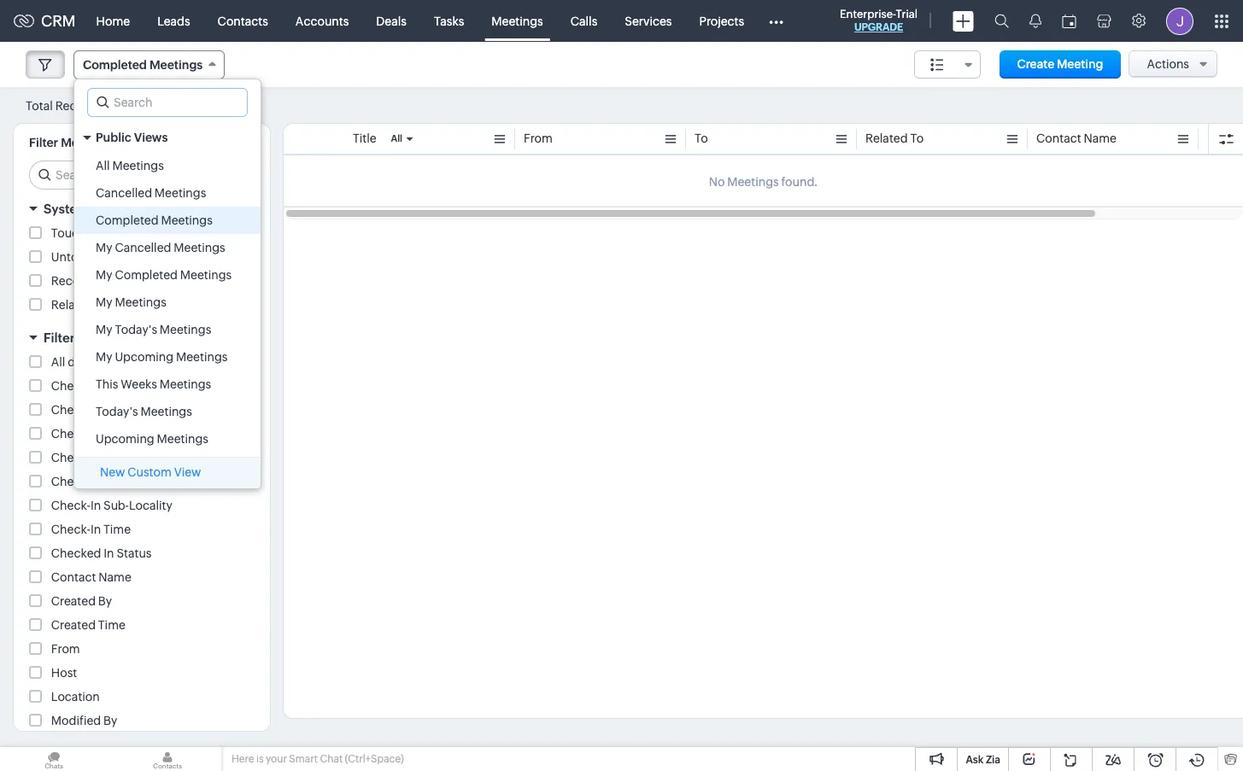 Task type: locate. For each thing, give the bounding box(es) containing it.
filter inside dropdown button
[[44, 331, 75, 345]]

upcoming up weeks
[[115, 350, 174, 364]]

my completed meetings
[[96, 268, 232, 282]]

my down untouched records
[[96, 268, 112, 282]]

in left the status
[[104, 547, 114, 560]]

completed up 0
[[83, 58, 147, 72]]

1 vertical spatial action
[[144, 298, 181, 312]]

time
[[103, 523, 131, 537], [98, 619, 125, 632]]

check- up check-in city
[[51, 403, 90, 417]]

2 vertical spatial completed
[[115, 268, 178, 282]]

by for modified
[[103, 714, 117, 728]]

check-
[[51, 379, 90, 393], [51, 403, 90, 417], [51, 427, 90, 441], [51, 451, 90, 465], [51, 475, 90, 489], [51, 499, 90, 513], [51, 523, 90, 537]]

records left 0
[[55, 99, 101, 112]]

my down fields
[[96, 350, 112, 364]]

time down 'created by'
[[98, 619, 125, 632]]

size image
[[930, 57, 944, 73]]

Search text field
[[88, 89, 247, 116], [30, 161, 256, 189]]

my for my today's meetings
[[96, 323, 112, 337]]

created
[[51, 595, 96, 608], [51, 619, 96, 632]]

0 horizontal spatial action
[[94, 274, 130, 288]]

my upcoming meetings option
[[74, 343, 261, 371]]

contact name down meeting
[[1036, 132, 1117, 145]]

filter up all day
[[44, 331, 75, 345]]

my inside my upcoming meetings option
[[96, 350, 112, 364]]

location
[[51, 690, 100, 704]]

completed meetings option
[[74, 207, 261, 234]]

2 horizontal spatial all
[[391, 133, 402, 144]]

0 vertical spatial host
[[1207, 132, 1233, 145]]

4 check- from the top
[[51, 451, 90, 465]]

all left day
[[51, 355, 65, 369]]

related for related records action
[[51, 298, 93, 312]]

contact name
[[1036, 132, 1117, 145], [51, 571, 131, 584]]

3 check- from the top
[[51, 427, 90, 441]]

completed inside field
[[83, 58, 147, 72]]

profile image
[[1166, 7, 1193, 35]]

1 my from the top
[[96, 241, 112, 255]]

meetings up upcoming meetings option
[[140, 405, 192, 419]]

by
[[78, 331, 93, 345], [103, 403, 117, 417], [98, 595, 112, 608], [103, 714, 117, 728]]

defined
[[92, 202, 140, 216]]

contacts image
[[114, 748, 221, 771]]

created for created by
[[51, 595, 96, 608]]

all for all day
[[51, 355, 65, 369]]

record action
[[51, 274, 130, 288]]

completed
[[83, 58, 147, 72], [96, 214, 159, 227], [115, 268, 178, 282]]

1 vertical spatial from
[[51, 642, 80, 656]]

system defined filters button
[[14, 194, 270, 224]]

completed meetings down home
[[83, 58, 203, 72]]

2 to from the left
[[910, 132, 924, 145]]

cancelled inside option
[[96, 186, 152, 200]]

actions
[[1147, 57, 1189, 71]]

by up day
[[78, 331, 93, 345]]

check- for check-in state
[[51, 475, 90, 489]]

1 check- from the top
[[51, 379, 90, 393]]

all for all meetings
[[96, 159, 110, 173]]

0 horizontal spatial all
[[51, 355, 65, 369]]

this
[[96, 378, 118, 391]]

in for state
[[90, 475, 101, 489]]

crm
[[41, 12, 76, 30]]

meetings up my upcoming meetings option
[[160, 323, 211, 337]]

5 my from the top
[[96, 350, 112, 364]]

time down sub-
[[103, 523, 131, 537]]

contact down create meeting button
[[1036, 132, 1081, 145]]

1 vertical spatial all
[[96, 159, 110, 173]]

1 vertical spatial filter
[[44, 331, 75, 345]]

search text field up public views dropdown button
[[88, 89, 247, 116]]

completed meetings down cancelled meetings
[[96, 214, 213, 227]]

meetings
[[491, 14, 543, 28], [149, 58, 203, 72], [61, 136, 114, 150], [112, 159, 164, 173], [154, 186, 206, 200], [161, 214, 213, 227], [174, 241, 225, 255], [180, 268, 232, 282], [115, 296, 166, 309], [160, 323, 211, 337], [176, 350, 228, 364], [160, 378, 211, 391], [140, 405, 192, 419], [157, 432, 208, 446]]

today's down the my meetings
[[115, 323, 157, 337]]

today's inside option
[[115, 323, 157, 337]]

my inside 'my today's meetings' option
[[96, 323, 112, 337]]

check- down all day
[[51, 379, 90, 393]]

ask
[[966, 754, 984, 766]]

0 vertical spatial cancelled
[[96, 186, 152, 200]]

records down defined
[[103, 226, 148, 240]]

meetings inside field
[[149, 58, 203, 72]]

0 vertical spatial completed meetings
[[83, 58, 203, 72]]

created up created time
[[51, 595, 96, 608]]

0 vertical spatial contact
[[1036, 132, 1081, 145]]

system defined filters
[[44, 202, 181, 216]]

upcoming up country
[[96, 432, 154, 446]]

records for untouched
[[116, 250, 162, 264]]

0 vertical spatial all
[[391, 133, 402, 144]]

search image
[[994, 14, 1009, 28]]

1 vertical spatial host
[[51, 666, 77, 680]]

contacts
[[218, 14, 268, 28]]

1 horizontal spatial contact name
[[1036, 132, 1117, 145]]

action up related records action
[[94, 274, 130, 288]]

2 check- from the top
[[51, 403, 90, 417]]

cancelled up defined
[[96, 186, 152, 200]]

my cancelled meetings
[[96, 241, 225, 255]]

1 created from the top
[[51, 595, 96, 608]]

created for created time
[[51, 619, 96, 632]]

records for touched
[[103, 226, 148, 240]]

meetings down leads
[[149, 58, 203, 72]]

upcoming meetings
[[96, 432, 208, 446]]

my down touched records
[[96, 241, 112, 255]]

5 check- from the top
[[51, 475, 90, 489]]

custom
[[128, 466, 172, 479]]

0 horizontal spatial name
[[98, 571, 131, 584]]

create menu image
[[953, 11, 974, 31]]

check- down the check-in by
[[51, 427, 90, 441]]

my inside my meetings option
[[96, 296, 112, 309]]

to
[[695, 132, 708, 145], [910, 132, 924, 145]]

my inside my completed meetings option
[[96, 268, 112, 282]]

home link
[[83, 0, 144, 41]]

meetings up my completed meetings option
[[174, 241, 225, 255]]

cancelled meetings
[[96, 186, 206, 200]]

action
[[94, 274, 130, 288], [144, 298, 181, 312]]

7 check- from the top
[[51, 523, 90, 537]]

in up "checked in status"
[[90, 523, 101, 537]]

my upcoming meetings
[[96, 350, 228, 364]]

today's up city
[[96, 405, 138, 419]]

my down record action
[[96, 296, 112, 309]]

check- up check-in time at bottom
[[51, 499, 90, 513]]

0 horizontal spatial host
[[51, 666, 77, 680]]

1 vertical spatial name
[[98, 571, 131, 584]]

weeks
[[121, 378, 157, 391]]

check-in state
[[51, 475, 132, 489]]

meetings down my upcoming meetings option
[[160, 378, 211, 391]]

projects link
[[686, 0, 758, 41]]

new
[[100, 466, 125, 479]]

in left city
[[90, 427, 101, 441]]

untouched
[[51, 250, 114, 264]]

my
[[96, 241, 112, 255], [96, 268, 112, 282], [96, 296, 112, 309], [96, 323, 112, 337], [96, 350, 112, 364]]

0 vertical spatial time
[[103, 523, 131, 537]]

filter
[[29, 136, 58, 150], [44, 331, 75, 345]]

check- down check-in country
[[51, 475, 90, 489]]

meetings link
[[478, 0, 557, 41]]

0 vertical spatial contact name
[[1036, 132, 1117, 145]]

this weeks meetings
[[96, 378, 211, 391]]

filter meetings by
[[29, 136, 131, 150]]

meetings up filters
[[154, 186, 206, 200]]

3 my from the top
[[96, 296, 112, 309]]

all day
[[51, 355, 88, 369]]

created by
[[51, 595, 112, 608]]

upcoming
[[115, 350, 174, 364], [96, 432, 154, 446]]

filter down the total
[[29, 136, 58, 150]]

upcoming meetings option
[[74, 425, 261, 453]]

1 vertical spatial contact name
[[51, 571, 131, 584]]

check- down check-in city
[[51, 451, 90, 465]]

name down meeting
[[1084, 132, 1117, 145]]

check- up checked
[[51, 523, 90, 537]]

all right title
[[391, 133, 402, 144]]

0 horizontal spatial to
[[695, 132, 708, 145]]

filter for filter by fields
[[44, 331, 75, 345]]

all inside option
[[96, 159, 110, 173]]

0 vertical spatial name
[[1084, 132, 1117, 145]]

completed down cancelled meetings
[[96, 214, 159, 227]]

total records 0
[[26, 99, 111, 112]]

0 vertical spatial completed
[[83, 58, 147, 72]]

1 vertical spatial related
[[51, 298, 93, 312]]

upgrade
[[854, 21, 903, 33]]

4 my from the top
[[96, 323, 112, 337]]

records up my completed meetings
[[116, 250, 162, 264]]

my for my completed meetings
[[96, 268, 112, 282]]

0 vertical spatial today's
[[115, 323, 157, 337]]

1 vertical spatial created
[[51, 619, 96, 632]]

1 vertical spatial cancelled
[[115, 241, 171, 255]]

views
[[134, 131, 168, 144]]

1 horizontal spatial all
[[96, 159, 110, 173]]

1 horizontal spatial contact
[[1036, 132, 1081, 145]]

2 created from the top
[[51, 619, 96, 632]]

2 my from the top
[[96, 268, 112, 282]]

meetings up my cancelled meetings option
[[161, 214, 213, 227]]

in down check-in address on the left of page
[[90, 403, 101, 417]]

cancelled
[[96, 186, 152, 200], [115, 241, 171, 255]]

1 vertical spatial contact
[[51, 571, 96, 584]]

public
[[96, 131, 131, 144]]

in
[[90, 379, 101, 393], [90, 403, 101, 417], [90, 427, 101, 441], [90, 451, 101, 465], [90, 475, 101, 489], [90, 499, 101, 513], [90, 523, 101, 537], [104, 547, 114, 560]]

host
[[1207, 132, 1233, 145], [51, 666, 77, 680]]

1 vertical spatial time
[[98, 619, 125, 632]]

record
[[51, 274, 91, 288]]

in up new
[[90, 451, 101, 465]]

by up city
[[103, 403, 117, 417]]

6 check- from the top
[[51, 499, 90, 513]]

1 horizontal spatial from
[[524, 132, 553, 145]]

2 vertical spatial all
[[51, 355, 65, 369]]

cancelled up my completed meetings
[[115, 241, 171, 255]]

check-in address
[[51, 379, 149, 393]]

created down 'created by'
[[51, 619, 96, 632]]

created time
[[51, 619, 125, 632]]

0 vertical spatial filter
[[29, 136, 58, 150]]

1 vertical spatial completed meetings
[[96, 214, 213, 227]]

Completed Meetings field
[[73, 50, 225, 79]]

1 to from the left
[[695, 132, 708, 145]]

in for status
[[104, 547, 114, 560]]

contact down checked
[[51, 571, 96, 584]]

contact name up 'created by'
[[51, 571, 131, 584]]

0 vertical spatial created
[[51, 595, 96, 608]]

in left state
[[90, 475, 101, 489]]

contacts link
[[204, 0, 282, 41]]

check-in sub-locality
[[51, 499, 172, 513]]

accounts link
[[282, 0, 363, 41]]

all
[[391, 133, 402, 144], [96, 159, 110, 173], [51, 355, 65, 369]]

records for total
[[55, 99, 101, 112]]

completed meetings
[[83, 58, 203, 72], [96, 214, 213, 227]]

0 horizontal spatial related
[[51, 298, 93, 312]]

all down public
[[96, 159, 110, 173]]

by right modified
[[103, 714, 117, 728]]

my down related records action
[[96, 323, 112, 337]]

by up created time
[[98, 595, 112, 608]]

enterprise-
[[840, 8, 896, 21]]

1 horizontal spatial related
[[865, 132, 908, 145]]

my inside my cancelled meetings option
[[96, 241, 112, 255]]

in up the check-in by
[[90, 379, 101, 393]]

in left sub-
[[90, 499, 101, 513]]

1 horizontal spatial action
[[144, 298, 181, 312]]

all meetings option
[[74, 152, 261, 179]]

enterprise-trial upgrade
[[840, 8, 918, 33]]

completed down my cancelled meetings
[[115, 268, 178, 282]]

name down "checked in status"
[[98, 571, 131, 584]]

all meetings
[[96, 159, 164, 173]]

touched
[[51, 226, 100, 240]]

records up fields
[[96, 298, 142, 312]]

by inside dropdown button
[[78, 331, 93, 345]]

calls
[[570, 14, 597, 28]]

records for related
[[96, 298, 142, 312]]

None field
[[914, 50, 980, 79]]

here
[[232, 754, 254, 765]]

search text field up system defined filters dropdown button
[[30, 161, 256, 189]]

related for related to
[[865, 132, 908, 145]]

completed meetings inside option
[[96, 214, 213, 227]]

create
[[1017, 57, 1054, 71]]

leads link
[[144, 0, 204, 41]]

name
[[1084, 132, 1117, 145], [98, 571, 131, 584]]

1 horizontal spatial to
[[910, 132, 924, 145]]

1 horizontal spatial host
[[1207, 132, 1233, 145]]

related
[[865, 132, 908, 145], [51, 298, 93, 312]]

action up 'my today's meetings' option on the top of page
[[144, 298, 181, 312]]

meetings up view
[[157, 432, 208, 446]]

0 vertical spatial related
[[865, 132, 908, 145]]

my today's meetings option
[[74, 316, 261, 343]]



Task type: describe. For each thing, give the bounding box(es) containing it.
0 horizontal spatial from
[[51, 642, 80, 656]]

view
[[174, 466, 201, 479]]

city
[[103, 427, 126, 441]]

check- for check-in address
[[51, 379, 90, 393]]

filter by fields button
[[14, 323, 270, 353]]

cancelled meetings option
[[74, 179, 261, 207]]

home
[[96, 14, 130, 28]]

accounts
[[295, 14, 349, 28]]

chats image
[[0, 748, 108, 771]]

0 horizontal spatial contact
[[51, 571, 96, 584]]

new custom view
[[100, 466, 201, 479]]

0
[[103, 100, 111, 112]]

all for all
[[391, 133, 402, 144]]

modified
[[51, 714, 101, 728]]

0 horizontal spatial contact name
[[51, 571, 131, 584]]

in for sub-
[[90, 499, 101, 513]]

meetings down my cancelled meetings option
[[180, 268, 232, 282]]

public views button
[[74, 123, 261, 152]]

filter by fields
[[44, 331, 132, 345]]

day
[[68, 355, 88, 369]]

0 vertical spatial action
[[94, 274, 130, 288]]

0 vertical spatial from
[[524, 132, 553, 145]]

signals element
[[1019, 0, 1052, 42]]

address
[[103, 379, 149, 393]]

in for by
[[90, 403, 101, 417]]

check-in city
[[51, 427, 126, 441]]

1 vertical spatial upcoming
[[96, 432, 154, 446]]

check-in country
[[51, 451, 149, 465]]

services
[[625, 14, 672, 28]]

your
[[266, 754, 287, 765]]

my meetings option
[[74, 289, 261, 316]]

0 vertical spatial upcoming
[[115, 350, 174, 364]]

state
[[103, 475, 132, 489]]

in for city
[[90, 427, 101, 441]]

here is your smart chat (ctrl+space)
[[232, 754, 404, 765]]

leads
[[157, 14, 190, 28]]

profile element
[[1156, 0, 1204, 41]]

signals image
[[1029, 14, 1041, 28]]

sub-
[[103, 499, 129, 513]]

my for my upcoming meetings
[[96, 350, 112, 364]]

1 horizontal spatial name
[[1084, 132, 1117, 145]]

public views region
[[74, 152, 261, 453]]

my completed meetings option
[[74, 261, 261, 289]]

related records action
[[51, 298, 181, 312]]

meetings up my today's meetings
[[115, 296, 166, 309]]

by for filter
[[78, 331, 93, 345]]

check- for check-in by
[[51, 403, 90, 417]]

related to
[[865, 132, 924, 145]]

checked in status
[[51, 547, 152, 560]]

public views
[[96, 131, 168, 144]]

touched records
[[51, 226, 148, 240]]

completed meetings inside field
[[83, 58, 203, 72]]

in for country
[[90, 451, 101, 465]]

filter for filter meetings by
[[29, 136, 58, 150]]

Other Modules field
[[758, 7, 795, 35]]

smart
[[289, 754, 318, 765]]

crm link
[[14, 12, 76, 30]]

meeting
[[1057, 57, 1103, 71]]

ask zia
[[966, 754, 1000, 766]]

by for created
[[98, 595, 112, 608]]

is
[[256, 754, 264, 765]]

services link
[[611, 0, 686, 41]]

country
[[103, 451, 149, 465]]

(ctrl+space)
[[345, 754, 404, 765]]

check- for check-in time
[[51, 523, 90, 537]]

in for address
[[90, 379, 101, 393]]

create meeting button
[[1000, 50, 1120, 79]]

calendar image
[[1062, 14, 1076, 28]]

today's meetings
[[96, 405, 192, 419]]

chat
[[320, 754, 343, 765]]

check-in time
[[51, 523, 131, 537]]

meetings down 'my today's meetings' option on the top of page
[[176, 350, 228, 364]]

tasks link
[[420, 0, 478, 41]]

status
[[117, 547, 152, 560]]

cancelled inside option
[[115, 241, 171, 255]]

my for my cancelled meetings
[[96, 241, 112, 255]]

total
[[26, 99, 53, 112]]

fields
[[96, 331, 132, 345]]

create menu element
[[942, 0, 984, 41]]

my meetings
[[96, 296, 166, 309]]

calls link
[[557, 0, 611, 41]]

system
[[44, 202, 89, 216]]

create meeting
[[1017, 57, 1103, 71]]

by
[[117, 136, 131, 150]]

1 vertical spatial today's
[[96, 405, 138, 419]]

my today's meetings
[[96, 323, 211, 337]]

1 vertical spatial completed
[[96, 214, 159, 227]]

1 vertical spatial search text field
[[30, 161, 256, 189]]

my cancelled meetings option
[[74, 234, 261, 261]]

check- for check-in sub-locality
[[51, 499, 90, 513]]

meetings inside option
[[160, 323, 211, 337]]

meetings down by
[[112, 159, 164, 173]]

filters
[[143, 202, 181, 216]]

meetings left calls
[[491, 14, 543, 28]]

meetings left by
[[61, 136, 114, 150]]

untouched records
[[51, 250, 162, 264]]

search element
[[984, 0, 1019, 42]]

check-in by
[[51, 403, 117, 417]]

check- for check-in country
[[51, 451, 90, 465]]

my for my meetings
[[96, 296, 112, 309]]

deals
[[376, 14, 407, 28]]

new custom view link
[[74, 458, 261, 489]]

check- for check-in city
[[51, 427, 90, 441]]

modified by
[[51, 714, 117, 728]]

deals link
[[363, 0, 420, 41]]

in for time
[[90, 523, 101, 537]]

projects
[[699, 14, 744, 28]]

0 vertical spatial search text field
[[88, 89, 247, 116]]

checked
[[51, 547, 101, 560]]

locality
[[129, 499, 172, 513]]

zia
[[986, 754, 1000, 766]]

title
[[353, 132, 376, 145]]



Task type: vqa. For each thing, say whether or not it's contained in the screenshot.
the logo
no



